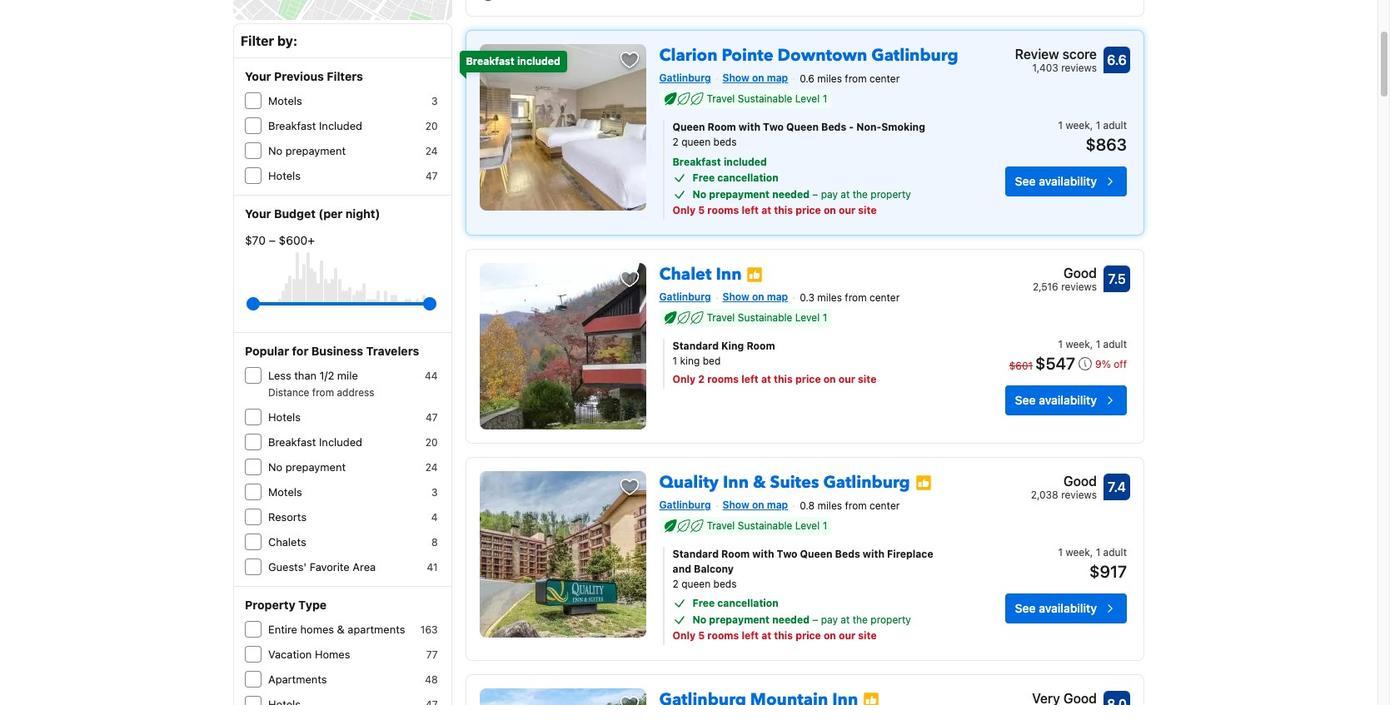 Task type: locate. For each thing, give the bounding box(es) containing it.
availability down 1 week , 1 adult $863
[[1039, 174, 1097, 188]]

filter
[[241, 33, 274, 48]]

2 reviews from the top
[[1061, 281, 1097, 293]]

free down 2 queen beds breakfast included
[[693, 171, 715, 184]]

adult for $917
[[1103, 546, 1127, 559]]

1 47 from the top
[[426, 170, 438, 182]]

prepayment down 2 queen beds breakfast included
[[709, 188, 770, 201]]

1 vertical spatial ,
[[1090, 338, 1093, 350]]

adult up the 9% off
[[1103, 338, 1127, 350]]

3 adult from the top
[[1103, 546, 1127, 559]]

from down the 1/2
[[312, 386, 334, 399]]

king
[[721, 340, 744, 352]]

quality inn & suites gatlinburg link
[[659, 465, 910, 494]]

the
[[853, 188, 868, 201], [853, 614, 868, 626]]

1 needed from the top
[[772, 188, 810, 201]]

0 vertical spatial ,
[[1090, 119, 1093, 131]]

0 vertical spatial –
[[812, 188, 818, 201]]

1 vertical spatial 47
[[426, 411, 438, 424]]

1 vertical spatial no prepayment needed – pay at the property
[[693, 614, 911, 626]]

two
[[763, 121, 784, 133], [777, 548, 798, 560]]

1 vertical spatial show on map
[[723, 291, 788, 303]]

price down the standard room with two queen beds with fireplace and balcony link
[[796, 629, 821, 642]]

1 vertical spatial miles
[[817, 291, 842, 304]]

0 vertical spatial property
[[871, 188, 911, 201]]

1 miles from the top
[[817, 72, 842, 85]]

queen for 2 queen beds breakfast included
[[681, 136, 711, 148]]

pay
[[821, 188, 838, 201], [821, 614, 838, 626]]

site inside standard king room 1 king bed only 2 rooms left at this price on our site
[[858, 373, 877, 385]]

adult up $917
[[1103, 546, 1127, 559]]

2 inside 2 queen beds breakfast included
[[673, 136, 679, 148]]

site
[[858, 204, 877, 216], [858, 373, 877, 385], [858, 629, 877, 642]]

2 vertical spatial site
[[858, 629, 877, 642]]

1 vertical spatial free
[[693, 597, 715, 609]]

– down queen room with two queen beds - non-smoking link
[[812, 188, 818, 201]]

room inside standard king room 1 king bed only 2 rooms left at this price on our site
[[747, 340, 775, 352]]

2 47 from the top
[[426, 411, 438, 424]]

2 this from the top
[[774, 373, 793, 385]]

breakfast inside 2 queen beds breakfast included
[[673, 156, 721, 168]]

2 , from the top
[[1090, 338, 1093, 350]]

sustainable up queen room with two queen beds - non-smoking
[[738, 92, 792, 105]]

1 vertical spatial this property is part of our preferred partner program. it's committed to providing excellent service and good value. it'll pay us a higher commission if you make a booking. image
[[863, 692, 880, 705]]

queen room with two queen beds - non-smoking link
[[673, 120, 954, 135]]

downtown
[[778, 44, 867, 67]]

standard king room 1 king bed only 2 rooms left at this price on our site
[[673, 340, 877, 385]]

3 site from the top
[[858, 629, 877, 642]]

1 included from the top
[[319, 119, 362, 132]]

price down "standard king room" link
[[795, 373, 821, 385]]

3 sustainable from the top
[[738, 519, 792, 532]]

reviews for quality inn & suites gatlinburg
[[1061, 489, 1097, 501]]

1 , from the top
[[1090, 119, 1093, 131]]

standard for and
[[673, 548, 719, 560]]

level
[[795, 92, 820, 105], [795, 311, 820, 324], [795, 519, 820, 532]]

rooms down bed
[[707, 373, 739, 385]]

2 free from the top
[[693, 597, 715, 609]]

chalet inn
[[659, 263, 742, 286]]

0 vertical spatial beds
[[821, 121, 846, 133]]

standard for rooms
[[673, 340, 719, 352]]

0 vertical spatial 24
[[425, 145, 438, 157]]

5
[[698, 204, 705, 216], [698, 629, 705, 642]]

0 vertical spatial only
[[673, 204, 696, 216]]

1 see availability from the top
[[1015, 174, 1097, 188]]

center for quality inn & suites gatlinburg
[[870, 499, 900, 512]]

1 vertical spatial level
[[795, 311, 820, 324]]

free cancellation down 2 queen beds
[[693, 597, 779, 609]]

2 only from the top
[[673, 373, 696, 385]]

1 level from the top
[[795, 92, 820, 105]]

0 vertical spatial &
[[753, 471, 766, 494]]

1 vertical spatial good element
[[1031, 471, 1097, 491]]

0 vertical spatial no prepayment
[[268, 144, 346, 157]]

0 vertical spatial our
[[839, 204, 856, 216]]

included
[[517, 55, 560, 67], [724, 156, 767, 168]]

homes
[[300, 623, 334, 636]]

good left the 7.5
[[1064, 266, 1097, 281]]

1 queen from the top
[[681, 136, 711, 148]]

see availability link
[[1005, 166, 1127, 196], [1005, 385, 1127, 415], [1005, 594, 1127, 624]]

2 availability from the top
[[1039, 393, 1097, 407]]

beds inside 2 queen beds breakfast included
[[713, 136, 737, 148]]

travelers
[[366, 344, 419, 358]]

two inside standard room with two queen beds with fireplace and balcony
[[777, 548, 798, 560]]

0 vertical spatial only 5 rooms left at this price on our site
[[673, 204, 877, 216]]

1 sustainable from the top
[[738, 92, 792, 105]]

availability
[[1039, 174, 1097, 188], [1039, 393, 1097, 407], [1039, 601, 1097, 615]]

3 map from the top
[[767, 499, 788, 511]]

prepayment up your budget (per night) in the top left of the page
[[285, 144, 346, 157]]

week up $863
[[1066, 119, 1090, 131]]

1 vertical spatial travel
[[707, 311, 735, 324]]

level for chalet inn
[[795, 311, 820, 324]]

2 your from the top
[[245, 207, 271, 221]]

$547
[[1035, 354, 1075, 373]]

1 vertical spatial pay
[[821, 614, 838, 626]]

see availability down 1 week , 1 adult $917
[[1015, 601, 1097, 615]]

1 availability from the top
[[1039, 174, 1097, 188]]

map down quality inn & suites gatlinburg
[[767, 499, 788, 511]]

good
[[1064, 266, 1097, 281], [1064, 474, 1097, 489]]

1 vertical spatial map
[[767, 291, 788, 303]]

at down "standard king room" link
[[761, 373, 771, 385]]

1 map from the top
[[767, 72, 788, 84]]

gatlinburg
[[871, 44, 958, 67], [659, 72, 711, 84], [659, 291, 711, 303], [823, 471, 910, 494], [659, 499, 711, 511]]

center up non-
[[870, 72, 900, 85]]

1 up $917
[[1096, 546, 1100, 559]]

3 , from the top
[[1090, 546, 1093, 559]]

reviews inside good 2,038 reviews
[[1061, 489, 1097, 501]]

2 see from the top
[[1015, 393, 1036, 407]]

0.3
[[800, 291, 815, 304]]

queen down 0.6 in the right of the page
[[786, 121, 819, 133]]

beds for 2 queen beds
[[713, 578, 737, 590]]

reviews right 2,516
[[1061, 281, 1097, 293]]

price inside standard king room 1 king bed only 2 rooms left at this price on our site
[[795, 373, 821, 385]]

2 vertical spatial this
[[774, 629, 793, 642]]

inn for chalet
[[716, 263, 742, 286]]

2 motels from the top
[[268, 486, 302, 499]]

show down the pointe
[[723, 72, 749, 84]]

2 24 from the top
[[425, 461, 438, 474]]

price
[[796, 204, 821, 216], [795, 373, 821, 385], [796, 629, 821, 642]]

map
[[767, 72, 788, 84], [767, 291, 788, 303], [767, 499, 788, 511]]

bed
[[703, 355, 721, 367]]

3 show from the top
[[723, 499, 749, 511]]

guests' favorite area
[[268, 561, 376, 574]]

scored 7.4 element
[[1104, 474, 1130, 500]]

clarion pointe downtown gatlinburg
[[659, 44, 958, 67]]

free cancellation down 2 queen beds breakfast included
[[693, 171, 779, 184]]

availability down 1 week , 1 adult $917
[[1039, 601, 1097, 615]]

, inside 1 week , 1 adult $863
[[1090, 119, 1093, 131]]

adult
[[1103, 119, 1127, 131], [1103, 338, 1127, 350], [1103, 546, 1127, 559]]

queen inside 2 queen beds breakfast included
[[681, 136, 711, 148]]

included inside 2 queen beds breakfast included
[[724, 156, 767, 168]]

gatlinburg down quality on the bottom
[[659, 499, 711, 511]]

2 vertical spatial miles
[[817, 499, 842, 512]]

map left 0.6 in the right of the page
[[767, 72, 788, 84]]

1 vertical spatial rooms
[[707, 373, 739, 385]]

2 adult from the top
[[1103, 338, 1127, 350]]

– right $70
[[269, 233, 275, 247]]

2 vertical spatial our
[[839, 629, 856, 642]]

for
[[292, 344, 309, 358]]

1 down 0.8 miles from center
[[823, 519, 827, 532]]

0 vertical spatial hotels
[[268, 169, 301, 182]]

1 vertical spatial 5
[[698, 629, 705, 642]]

beds inside standard room with two queen beds with fireplace and balcony
[[835, 548, 860, 560]]

2 vertical spatial availability
[[1039, 601, 1097, 615]]

0 vertical spatial queen
[[681, 136, 711, 148]]

2 good from the top
[[1064, 474, 1097, 489]]

two for $863
[[763, 121, 784, 133]]

inn for quality
[[723, 471, 749, 494]]

$70 – $600+
[[245, 233, 315, 247]]

fireplace
[[887, 548, 933, 560]]

show on map down quality inn & suites gatlinburg
[[723, 499, 788, 511]]

1 vertical spatial see
[[1015, 393, 1036, 407]]

chalet inn link
[[659, 256, 742, 286]]

motels down previous
[[268, 94, 302, 107]]

1 vertical spatial beds
[[835, 548, 860, 560]]

good element left scored 7.5 element
[[1033, 263, 1097, 283]]

travel sustainable level 1 for quality
[[707, 519, 827, 532]]

from for score
[[845, 72, 867, 85]]

clarion
[[659, 44, 718, 67]]

rooms down 2 queen beds breakfast included
[[707, 204, 739, 216]]

chalets
[[268, 536, 306, 549]]

2 inside standard king room 1 king bed only 2 rooms left at this price on our site
[[698, 373, 705, 385]]

two up 2 queen beds breakfast included
[[763, 121, 784, 133]]

room for $863
[[708, 121, 736, 133]]

good left 7.4
[[1064, 474, 1097, 489]]

standard up king
[[673, 340, 719, 352]]

1 vertical spatial needed
[[772, 614, 810, 626]]

1 vertical spatial breakfast included
[[268, 436, 362, 449]]

this inside standard king room 1 king bed only 2 rooms left at this price on our site
[[774, 373, 793, 385]]

1 vertical spatial reviews
[[1061, 281, 1097, 293]]

gatlinburg down chalet
[[659, 291, 711, 303]]

1 reviews from the top
[[1061, 62, 1097, 74]]

pay down the standard room with two queen beds with fireplace and balcony link
[[821, 614, 838, 626]]

clarion pointe downtown gatlinburg image
[[479, 44, 646, 211]]

only 5 rooms left at this price on our site down 2 queen beds breakfast included
[[673, 204, 877, 216]]

scored 6.6 element
[[1104, 47, 1130, 73]]

cancellation down 2 queen beds
[[717, 597, 779, 609]]

group
[[253, 291, 429, 317]]

sustainable up king
[[738, 311, 792, 324]]

& for homes
[[337, 623, 345, 636]]

1 vertical spatial site
[[858, 373, 877, 385]]

standard inside standard king room 1 king bed only 2 rooms left at this price on our site
[[673, 340, 719, 352]]

1 vertical spatial our
[[839, 373, 855, 385]]

beds left -
[[821, 121, 846, 133]]

0 vertical spatial 3
[[431, 95, 438, 107]]

1 no prepayment needed – pay at the property from the top
[[693, 188, 911, 201]]

queen up 2 queen beds breakfast included
[[673, 121, 705, 133]]

1 vertical spatial show
[[723, 291, 749, 303]]

vacation homes
[[268, 648, 350, 661]]

1 horizontal spatial this property is part of our preferred partner program. it's committed to providing excellent service and good value. it'll pay us a higher commission if you make a booking. image
[[915, 475, 932, 492]]

2 vertical spatial ,
[[1090, 546, 1093, 559]]

0 vertical spatial 2
[[673, 136, 679, 148]]

beds for $917
[[835, 548, 860, 560]]

1 vertical spatial 3
[[431, 486, 438, 499]]

1 vertical spatial property
[[871, 614, 911, 626]]

property
[[245, 598, 295, 612]]

beds
[[821, 121, 846, 133], [835, 548, 860, 560]]

show down quality inn & suites gatlinburg
[[723, 499, 749, 511]]

2 vertical spatial reviews
[[1061, 489, 1097, 501]]

2 queen from the top
[[681, 578, 711, 590]]

standard inside standard room with two queen beds with fireplace and balcony
[[673, 548, 719, 560]]

good element
[[1033, 263, 1097, 283], [1031, 471, 1097, 491]]

no prepayment
[[268, 144, 346, 157], [268, 461, 346, 474]]

inn
[[716, 263, 742, 286], [723, 471, 749, 494]]

1 good from the top
[[1064, 266, 1097, 281]]

hotels down distance
[[268, 411, 301, 424]]

map left 0.3
[[767, 291, 788, 303]]

on inside standard king room 1 king bed only 2 rooms left at this price on our site
[[823, 373, 836, 385]]

2 vertical spatial adult
[[1103, 546, 1127, 559]]

cancellation down 2 queen beds breakfast included
[[717, 171, 779, 184]]

queen for $917
[[800, 548, 833, 560]]

3 this from the top
[[774, 629, 793, 642]]

good for chalet inn
[[1064, 266, 1097, 281]]

breakfast included down 'distance from address'
[[268, 436, 362, 449]]

3 travel sustainable level 1 from the top
[[707, 519, 827, 532]]

room right king
[[747, 340, 775, 352]]

2 vertical spatial 2
[[673, 578, 679, 590]]

0 vertical spatial travel sustainable level 1
[[707, 92, 827, 105]]

rooms down 2 queen beds
[[707, 629, 739, 642]]

1 vertical spatial room
[[747, 340, 775, 352]]

0 horizontal spatial &
[[337, 623, 345, 636]]

1 cancellation from the top
[[717, 171, 779, 184]]

room inside standard room with two queen beds with fireplace and balcony
[[721, 548, 750, 560]]

show for chalet
[[723, 291, 749, 303]]

3 see availability from the top
[[1015, 601, 1097, 615]]

2 vertical spatial rooms
[[707, 629, 739, 642]]

0 vertical spatial breakfast included
[[268, 119, 362, 132]]

clarion pointe downtown gatlinburg link
[[659, 37, 958, 67]]

breakfast
[[466, 55, 515, 67], [268, 119, 316, 132], [673, 156, 721, 168], [268, 436, 316, 449]]

– down the standard room with two queen beds with fireplace and balcony link
[[812, 614, 818, 626]]

from for 2,516
[[845, 291, 867, 304]]

our inside standard king room 1 king bed only 2 rooms left at this price on our site
[[839, 373, 855, 385]]

3 availability from the top
[[1039, 601, 1097, 615]]

1 breakfast included from the top
[[268, 119, 362, 132]]

from down downtown
[[845, 72, 867, 85]]

1 20 from the top
[[425, 120, 438, 132]]

2 vertical spatial only
[[673, 629, 696, 642]]

2 for 2 queen beds
[[673, 578, 679, 590]]

$70
[[245, 233, 266, 247]]

week for $917
[[1066, 546, 1090, 559]]

0 vertical spatial see availability link
[[1005, 166, 1127, 196]]

distance
[[268, 386, 309, 399]]

2 no prepayment needed – pay at the property from the top
[[693, 614, 911, 626]]

at down -
[[841, 188, 850, 201]]

2 only 5 rooms left at this price on our site from the top
[[673, 629, 877, 642]]

& left suites
[[753, 471, 766, 494]]

less than 1/2 mile
[[268, 369, 358, 382]]

no prepayment needed – pay at the property down queen room with two queen beds - non-smoking
[[693, 188, 911, 201]]

scored 7.5 element
[[1104, 266, 1130, 292]]

your previous filters
[[245, 69, 363, 83]]

week inside 1 week , 1 adult $917
[[1066, 546, 1090, 559]]

1 vertical spatial see availability
[[1015, 393, 1097, 407]]

3 level from the top
[[795, 519, 820, 532]]

travel sustainable level 1
[[707, 92, 827, 105], [707, 311, 827, 324], [707, 519, 827, 532]]

0 vertical spatial pay
[[821, 188, 838, 201]]

see availability for quality inn & suites gatlinburg
[[1015, 601, 1097, 615]]

2 vertical spatial sustainable
[[738, 519, 792, 532]]

filters
[[327, 69, 363, 83]]

this property is part of our preferred partner program. it's committed to providing excellent service and good value. it'll pay us a higher commission if you make a booking. image
[[915, 475, 932, 492], [863, 692, 880, 705]]

and
[[673, 563, 691, 575]]

gatlinburg for 2,516
[[659, 291, 711, 303]]

only down king
[[673, 373, 696, 385]]

adult inside 1 week , 1 adult $863
[[1103, 119, 1127, 131]]

1 vertical spatial included
[[319, 436, 362, 449]]

2 property from the top
[[871, 614, 911, 626]]

1 adult from the top
[[1103, 119, 1127, 131]]

this property is part of our preferred partner program. it's committed to providing excellent service and good value. it'll pay us a higher commission if you make a booking. image
[[747, 267, 763, 284], [747, 267, 763, 284], [915, 475, 932, 492], [863, 692, 880, 705]]

2 vertical spatial level
[[795, 519, 820, 532]]

0 vertical spatial sustainable
[[738, 92, 792, 105]]

77
[[426, 649, 438, 661]]

miles for quality inn & suites gatlinburg
[[817, 499, 842, 512]]

2 our from the top
[[839, 373, 855, 385]]

travel up the balcony
[[707, 519, 735, 532]]

2 show on map from the top
[[723, 291, 788, 303]]

center right 0.3
[[870, 291, 900, 304]]

0 vertical spatial left
[[742, 204, 759, 216]]

1 vertical spatial your
[[245, 207, 271, 221]]

1 our from the top
[[839, 204, 856, 216]]

beds down 0.8 miles from center
[[835, 548, 860, 560]]

property type
[[245, 598, 327, 612]]

1 vertical spatial hotels
[[268, 411, 301, 424]]

44
[[425, 370, 438, 382]]

2 hotels from the top
[[268, 411, 301, 424]]

prepayment
[[285, 144, 346, 157], [709, 188, 770, 201], [285, 461, 346, 474], [709, 614, 770, 626]]

2 travel sustainable level 1 from the top
[[707, 311, 827, 324]]

room up 2 queen beds breakfast included
[[708, 121, 736, 133]]

1 down 1,403
[[1058, 119, 1063, 131]]

reviews inside review score 1,403 reviews
[[1061, 62, 1097, 74]]

4
[[431, 511, 438, 524]]

non-
[[856, 121, 881, 133]]

2 vertical spatial center
[[870, 499, 900, 512]]

1 only 5 rooms left at this price on our site from the top
[[673, 204, 877, 216]]

standard king room link
[[673, 339, 954, 354]]

2 left from the top
[[741, 373, 759, 385]]

, inside 1 week , 1 adult $917
[[1090, 546, 1093, 559]]

map for chalet
[[767, 291, 788, 303]]

needed down queen room with two queen beds - non-smoking
[[772, 188, 810, 201]]

5 up chalet inn link
[[698, 204, 705, 216]]

see
[[1015, 174, 1036, 188], [1015, 393, 1036, 407], [1015, 601, 1036, 615]]

& right 'homes' in the left of the page
[[337, 623, 345, 636]]

see availability for chalet inn
[[1015, 393, 1097, 407]]

show on map for chalet
[[723, 291, 788, 303]]

2 vertical spatial map
[[767, 499, 788, 511]]

only up chalet inn link
[[673, 204, 696, 216]]

left inside standard king room 1 king bed only 2 rooms left at this price on our site
[[741, 373, 759, 385]]

3 show on map from the top
[[723, 499, 788, 511]]

beds for $863
[[821, 121, 846, 133]]

2 vertical spatial show on map
[[723, 499, 788, 511]]

2 show from the top
[[723, 291, 749, 303]]

1 show on map from the top
[[723, 72, 788, 84]]

1 vertical spatial good
[[1064, 474, 1097, 489]]

only 5 rooms left at this price on our site
[[673, 204, 877, 216], [673, 629, 877, 642]]

9% off
[[1095, 358, 1127, 370]]

free
[[693, 171, 715, 184], [693, 597, 715, 609]]

rooms inside standard king room 1 king bed only 2 rooms left at this price on our site
[[707, 373, 739, 385]]

0 vertical spatial cancellation
[[717, 171, 779, 184]]

center up fireplace
[[870, 499, 900, 512]]

1 vertical spatial travel sustainable level 1
[[707, 311, 827, 324]]

3 week from the top
[[1066, 546, 1090, 559]]

see availability down 1 week , 1 adult $863
[[1015, 174, 1097, 188]]

two down quality inn & suites gatlinburg
[[777, 548, 798, 560]]

3 only from the top
[[673, 629, 696, 642]]

week up $917
[[1066, 546, 1090, 559]]

week
[[1066, 119, 1090, 131], [1066, 338, 1090, 350], [1066, 546, 1090, 559]]

0 vertical spatial level
[[795, 92, 820, 105]]

3 miles from the top
[[817, 499, 842, 512]]

2 see availability link from the top
[[1005, 385, 1127, 415]]

0 vertical spatial good
[[1064, 266, 1097, 281]]

1 vertical spatial included
[[724, 156, 767, 168]]

0 vertical spatial map
[[767, 72, 788, 84]]

1/2
[[320, 369, 334, 382]]

,
[[1090, 119, 1093, 131], [1090, 338, 1093, 350], [1090, 546, 1093, 559]]

1 site from the top
[[858, 204, 877, 216]]

reviews right 2,038
[[1061, 489, 1097, 501]]

the down the standard room with two queen beds with fireplace and balcony link
[[853, 614, 868, 626]]

needed down standard room with two queen beds with fireplace and balcony
[[772, 614, 810, 626]]

see availability link down $547
[[1005, 385, 1127, 415]]

1 your from the top
[[245, 69, 271, 83]]

week inside 1 week , 1 adult $863
[[1066, 119, 1090, 131]]

motels up resorts on the left bottom of page
[[268, 486, 302, 499]]

no prepayment needed – pay at the property
[[693, 188, 911, 201], [693, 614, 911, 626]]

2 20 from the top
[[425, 436, 438, 449]]

review score element
[[1015, 44, 1097, 64]]

& inside "quality inn & suites gatlinburg" link
[[753, 471, 766, 494]]

1 see availability link from the top
[[1005, 166, 1127, 196]]

reviews right 1,403
[[1061, 62, 1097, 74]]

1 see from the top
[[1015, 174, 1036, 188]]

2 level from the top
[[795, 311, 820, 324]]

good inside good 2,516 reviews
[[1064, 266, 1097, 281]]

1 motels from the top
[[268, 94, 302, 107]]

2 rooms from the top
[[707, 373, 739, 385]]

your up $70
[[245, 207, 271, 221]]

2 beds from the top
[[713, 578, 737, 590]]

good inside good 2,038 reviews
[[1064, 474, 1097, 489]]

0 vertical spatial miles
[[817, 72, 842, 85]]

1 vertical spatial free cancellation
[[693, 597, 779, 609]]

1 vertical spatial this
[[774, 373, 793, 385]]

by:
[[277, 33, 298, 48]]

our
[[839, 204, 856, 216], [839, 373, 855, 385], [839, 629, 856, 642]]

travel sustainable level 1 down 0.8
[[707, 519, 827, 532]]

your down filter
[[245, 69, 271, 83]]

from right 0.3
[[845, 291, 867, 304]]

0 vertical spatial room
[[708, 121, 736, 133]]

2
[[673, 136, 679, 148], [698, 373, 705, 385], [673, 578, 679, 590]]

2 map from the top
[[767, 291, 788, 303]]

1 travel sustainable level 1 from the top
[[707, 92, 827, 105]]

free down 2 queen beds
[[693, 597, 715, 609]]

miles right 0.3
[[817, 291, 842, 304]]

free cancellation
[[693, 171, 779, 184], [693, 597, 779, 609]]

&
[[753, 471, 766, 494], [337, 623, 345, 636]]

property down smoking
[[871, 188, 911, 201]]

this
[[774, 204, 793, 216], [774, 373, 793, 385], [774, 629, 793, 642]]

0 vertical spatial rooms
[[707, 204, 739, 216]]

adult inside 1 week , 1 adult $917
[[1103, 546, 1127, 559]]

1 vertical spatial &
[[337, 623, 345, 636]]

2 miles from the top
[[817, 291, 842, 304]]

1 horizontal spatial included
[[724, 156, 767, 168]]

1 vertical spatial beds
[[713, 578, 737, 590]]

3 see availability link from the top
[[1005, 594, 1127, 624]]

0 vertical spatial site
[[858, 204, 877, 216]]

0 vertical spatial see
[[1015, 174, 1036, 188]]

breakfast included down 'your previous filters'
[[268, 119, 362, 132]]

1 horizontal spatial &
[[753, 471, 766, 494]]

1 week from the top
[[1066, 119, 1090, 131]]

2 for 2 queen beds breakfast included
[[673, 136, 679, 148]]

1 standard from the top
[[673, 340, 719, 352]]

hotels
[[268, 169, 301, 182], [268, 411, 301, 424]]

1 vertical spatial week
[[1066, 338, 1090, 350]]

with for $863
[[739, 121, 760, 133]]

1 vertical spatial see availability link
[[1005, 385, 1127, 415]]

from right 0.8
[[845, 499, 867, 512]]

queen for 2 queen beds
[[681, 578, 711, 590]]

at
[[841, 188, 850, 201], [761, 204, 771, 216], [761, 373, 771, 385], [841, 614, 850, 626], [761, 629, 771, 642]]

previous
[[274, 69, 324, 83]]

included down address
[[319, 436, 362, 449]]

reviews inside good 2,516 reviews
[[1061, 281, 1097, 293]]

cancellation
[[717, 171, 779, 184], [717, 597, 779, 609]]

0 vertical spatial reviews
[[1061, 62, 1097, 74]]

2 vertical spatial travel sustainable level 1
[[707, 519, 827, 532]]

1 vertical spatial two
[[777, 548, 798, 560]]

0 vertical spatial standard
[[673, 340, 719, 352]]

3 reviews from the top
[[1061, 489, 1097, 501]]

1 the from the top
[[853, 188, 868, 201]]

1 vertical spatial adult
[[1103, 338, 1127, 350]]

1 up $863
[[1096, 119, 1100, 131]]

beds
[[713, 136, 737, 148], [713, 578, 737, 590]]

no prepayment up your budget (per night) in the top left of the page
[[268, 144, 346, 157]]

queen inside standard room with two queen beds with fireplace and balcony
[[800, 548, 833, 560]]

queen for $863
[[786, 121, 819, 133]]

0 vertical spatial this
[[774, 204, 793, 216]]

2 sustainable from the top
[[738, 311, 792, 324]]

no prepayment needed – pay at the property down standard room with two queen beds with fireplace and balcony
[[693, 614, 911, 626]]

availability down $547
[[1039, 393, 1097, 407]]

$863
[[1086, 135, 1127, 154]]

2 vertical spatial see
[[1015, 601, 1036, 615]]

standard up and
[[673, 548, 719, 560]]

2 see availability from the top
[[1015, 393, 1097, 407]]

3 see from the top
[[1015, 601, 1036, 615]]



Task type: describe. For each thing, give the bounding box(es) containing it.
pointe
[[722, 44, 773, 67]]

off
[[1114, 358, 1127, 370]]

1 free from the top
[[693, 171, 715, 184]]

address
[[337, 386, 374, 399]]

good 2,038 reviews
[[1031, 474, 1097, 501]]

1 hotels from the top
[[268, 169, 301, 182]]

chalet
[[659, 263, 712, 286]]

0.6
[[800, 72, 815, 85]]

2 vertical spatial price
[[796, 629, 821, 642]]

at down 2 queen beds breakfast included
[[761, 204, 771, 216]]

no up resorts on the left bottom of page
[[268, 461, 283, 474]]

see for chalet inn
[[1015, 393, 1036, 407]]

score
[[1063, 47, 1097, 62]]

travel sustainable level 1 for chalet
[[707, 311, 827, 324]]

1 up "standard king room" link
[[823, 311, 827, 324]]

good for quality inn & suites gatlinburg
[[1064, 474, 1097, 489]]

beds for 2 queen beds breakfast included
[[713, 136, 737, 148]]

1 show from the top
[[723, 72, 749, 84]]

1 vertical spatial –
[[269, 233, 275, 247]]

9%
[[1095, 358, 1111, 370]]

see availability link for chalet inn
[[1005, 385, 1127, 415]]

gatlinburg up 0.6 miles from center
[[871, 44, 958, 67]]

1,403
[[1032, 62, 1058, 74]]

distance from address
[[268, 386, 374, 399]]

no down 2 queen beds breakfast included
[[693, 188, 706, 201]]

7.5
[[1108, 271, 1126, 286]]

travel for quality
[[707, 519, 735, 532]]

business
[[311, 344, 363, 358]]

quality inn & suites gatlinburg
[[659, 471, 910, 494]]

balcony
[[694, 563, 734, 575]]

vacation
[[268, 648, 312, 661]]

queen room with two queen beds - non-smoking
[[673, 121, 925, 133]]

travel for chalet
[[707, 311, 735, 324]]

2 cancellation from the top
[[717, 597, 779, 609]]

, for $863
[[1090, 119, 1093, 131]]

1 3 from the top
[[431, 95, 438, 107]]

suites
[[770, 471, 819, 494]]

8
[[431, 536, 438, 549]]

chalet inn image
[[479, 263, 646, 430]]

1 rooms from the top
[[707, 204, 739, 216]]

3 our from the top
[[839, 629, 856, 642]]

no down 2 queen beds
[[693, 614, 706, 626]]

only inside standard king room 1 king bed only 2 rooms left at this price on our site
[[673, 373, 696, 385]]

-
[[849, 121, 854, 133]]

1 this from the top
[[774, 204, 793, 216]]

quality
[[659, 471, 719, 494]]

no up the budget
[[268, 144, 283, 157]]

1 week , 1 adult
[[1058, 338, 1127, 350]]

good element for chalet inn
[[1033, 263, 1097, 283]]

2 needed from the top
[[772, 614, 810, 626]]

filter by:
[[241, 33, 298, 48]]

1 down 2,038
[[1058, 546, 1063, 559]]

3 left from the top
[[742, 629, 759, 642]]

2 5 from the top
[[698, 629, 705, 642]]

2 queen beds
[[673, 578, 737, 590]]

smoking
[[881, 121, 925, 133]]

, for $917
[[1090, 546, 1093, 559]]

1 travel from the top
[[707, 92, 735, 105]]

breakfast included
[[466, 55, 560, 67]]

review score 1,403 reviews
[[1015, 47, 1097, 74]]

standard room with two queen beds with fireplace and balcony
[[673, 548, 933, 575]]

map for quality
[[767, 499, 788, 511]]

good 2,516 reviews
[[1033, 266, 1097, 293]]

0 vertical spatial included
[[517, 55, 560, 67]]

163
[[420, 624, 438, 636]]

0 vertical spatial price
[[796, 204, 821, 216]]

good element for quality inn & suites gatlinburg
[[1031, 471, 1097, 491]]

your for your previous filters
[[245, 69, 271, 83]]

1 up queen room with two queen beds - non-smoking link
[[823, 92, 827, 105]]

availability for quality inn & suites gatlinburg
[[1039, 601, 1097, 615]]

center for chalet inn
[[870, 291, 900, 304]]

1 up $547
[[1058, 338, 1063, 350]]

41
[[427, 561, 438, 574]]

2 free cancellation from the top
[[693, 597, 779, 609]]

gatlinburg up 0.8 miles from center
[[823, 471, 910, 494]]

1 pay from the top
[[821, 188, 838, 201]]

48
[[425, 674, 438, 686]]

room for $917
[[721, 548, 750, 560]]

1 5 from the top
[[698, 204, 705, 216]]

apartments
[[348, 623, 405, 636]]

reviews for chalet inn
[[1061, 281, 1097, 293]]

1 left from the top
[[742, 204, 759, 216]]

than
[[294, 369, 317, 382]]

1 free cancellation from the top
[[693, 171, 779, 184]]

king
[[680, 355, 700, 367]]

budget
[[274, 207, 316, 221]]

quality inn & suites gatlinburg image
[[479, 471, 646, 638]]

week for $863
[[1066, 119, 1090, 131]]

show for quality
[[723, 499, 749, 511]]

2 no prepayment from the top
[[268, 461, 346, 474]]

2 the from the top
[[853, 614, 868, 626]]

1 24 from the top
[[425, 145, 438, 157]]

entire
[[268, 623, 297, 636]]

2 week from the top
[[1066, 338, 1090, 350]]

popular for business travelers
[[245, 344, 419, 358]]

your budget (per night)
[[245, 207, 380, 221]]

$601
[[1009, 360, 1033, 372]]

type
[[298, 598, 327, 612]]

0.6 miles from center
[[800, 72, 900, 85]]

resorts
[[268, 511, 307, 524]]

less
[[268, 369, 291, 382]]

gatlinburg for score
[[659, 72, 711, 84]]

1 week , 1 adult $863
[[1058, 119, 1127, 154]]

0 vertical spatial this property is part of our preferred partner program. it's committed to providing excellent service and good value. it'll pay us a higher commission if you make a booking. image
[[915, 475, 932, 492]]

0.3 miles from center
[[800, 291, 900, 304]]

level for quality inn & suites gatlinburg
[[795, 519, 820, 532]]

miles for chalet inn
[[817, 291, 842, 304]]

night)
[[345, 207, 380, 221]]

see for quality inn & suites gatlinburg
[[1015, 601, 1036, 615]]

1 inside standard king room 1 king bed only 2 rooms left at this price on our site
[[673, 355, 677, 367]]

show on map for quality
[[723, 499, 788, 511]]

prepayment down 2 queen beds
[[709, 614, 770, 626]]

$600+
[[279, 233, 315, 247]]

1 property from the top
[[871, 188, 911, 201]]

two for $917
[[777, 548, 798, 560]]

1 up the 9%
[[1096, 338, 1100, 350]]

scored 8.0 element
[[1104, 691, 1130, 705]]

2,038
[[1031, 489, 1058, 501]]

1 week , 1 adult $917
[[1058, 546, 1127, 581]]

guests'
[[268, 561, 307, 574]]

2 vertical spatial –
[[812, 614, 818, 626]]

at down standard room with two queen beds with fireplace and balcony
[[761, 629, 771, 642]]

popular
[[245, 344, 289, 358]]

$917
[[1089, 562, 1127, 581]]

homes
[[315, 648, 350, 661]]

at inside standard king room 1 king bed only 2 rooms left at this price on our site
[[761, 373, 771, 385]]

review
[[1015, 47, 1059, 62]]

3 rooms from the top
[[707, 629, 739, 642]]

0.8 miles from center
[[800, 499, 900, 512]]

(per
[[318, 207, 343, 221]]

1 only from the top
[[673, 204, 696, 216]]

0 vertical spatial center
[[870, 72, 900, 85]]

& for inn
[[753, 471, 766, 494]]

standard room with two queen beds with fireplace and balcony link
[[673, 547, 954, 577]]

very good element
[[1032, 689, 1097, 705]]

prepayment up resorts on the left bottom of page
[[285, 461, 346, 474]]

area
[[353, 561, 376, 574]]

entire homes & apartments
[[268, 623, 405, 636]]

gatlinburg for 2,038
[[659, 499, 711, 511]]

sustainable for chalet
[[738, 311, 792, 324]]

from for 2,038
[[845, 499, 867, 512]]

availability for chalet inn
[[1039, 393, 1097, 407]]

2 3 from the top
[[431, 486, 438, 499]]

mile
[[337, 369, 358, 382]]

apartments
[[268, 673, 327, 686]]

1 no prepayment from the top
[[268, 144, 346, 157]]

2 pay from the top
[[821, 614, 838, 626]]

7.4
[[1108, 480, 1126, 495]]

2 queen beds breakfast included
[[673, 136, 767, 168]]

2 included from the top
[[319, 436, 362, 449]]

see availability link for quality inn & suites gatlinburg
[[1005, 594, 1127, 624]]

adult for $863
[[1103, 119, 1127, 131]]

0.8
[[800, 499, 815, 512]]

your for your budget (per night)
[[245, 207, 271, 221]]

favorite
[[310, 561, 350, 574]]

sustainable for quality
[[738, 519, 792, 532]]

at down the standard room with two queen beds with fireplace and balcony link
[[841, 614, 850, 626]]

with for $917
[[752, 548, 774, 560]]

2 breakfast included from the top
[[268, 436, 362, 449]]



Task type: vqa. For each thing, say whether or not it's contained in the screenshot.
left in
no



